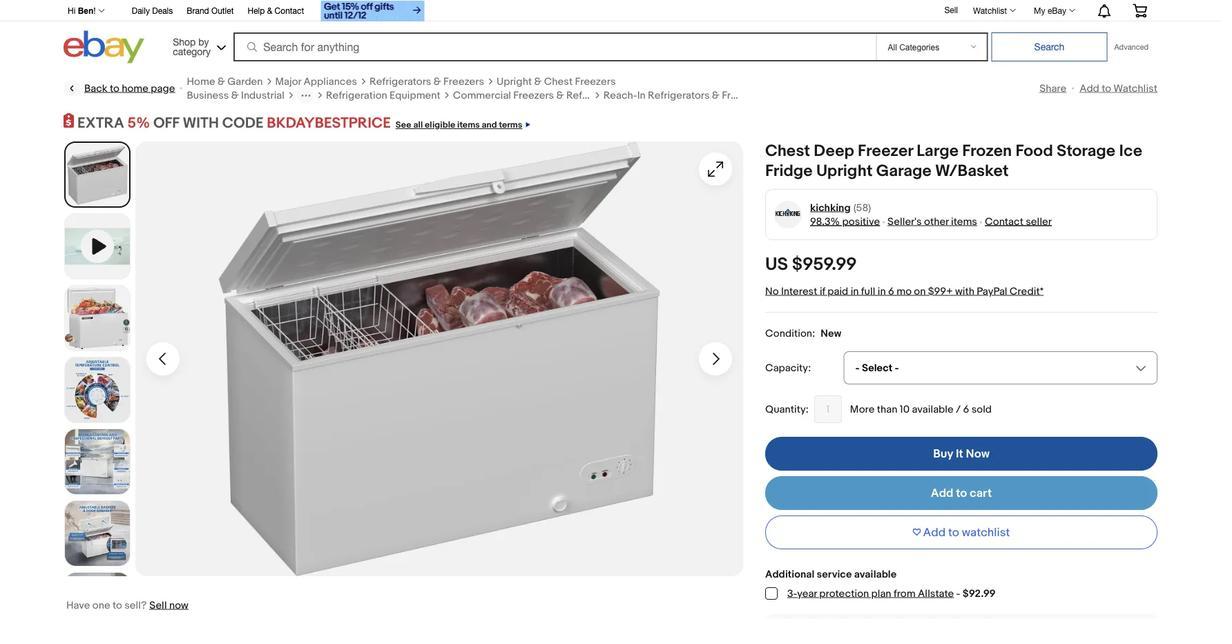 Task type: vqa. For each thing, say whether or not it's contained in the screenshot.
Recently viewed
no



Task type: describe. For each thing, give the bounding box(es) containing it.
0 vertical spatial chest
[[544, 75, 573, 88]]

& for industrial
[[231, 89, 239, 102]]

additional
[[765, 569, 815, 581]]

commercial freezers & refrigerators
[[453, 89, 628, 102]]

major appliances
[[275, 75, 357, 88]]

add to watchlist
[[923, 526, 1010, 540]]

from
[[894, 588, 916, 600]]

year
[[797, 588, 817, 600]]

if
[[820, 285, 825, 298]]

ben
[[78, 6, 93, 16]]

home
[[122, 82, 148, 95]]

ice
[[1119, 142, 1143, 161]]

video 1 of 1 image
[[65, 214, 130, 279]]

see all eligible items and terms
[[396, 120, 523, 131]]

Quantity: text field
[[814, 396, 842, 424]]

new
[[821, 327, 841, 340]]

daily
[[132, 6, 150, 16]]

my ebay link
[[1027, 2, 1082, 19]]

us
[[765, 254, 788, 276]]

!
[[93, 6, 96, 16]]

watchlist
[[962, 526, 1010, 540]]

additional service available
[[765, 569, 897, 581]]

seller's other items
[[888, 216, 977, 228]]

help
[[248, 6, 265, 16]]

chest deep freezer large frozen food storage ice fridge upright garage w/basket
[[765, 142, 1143, 181]]

kichking
[[810, 202, 851, 214]]

add to cart
[[931, 486, 992, 501]]

mo
[[897, 285, 912, 298]]

add to watchlist button
[[765, 516, 1158, 550]]

picture 3 of 31 image
[[65, 358, 130, 423]]

now
[[169, 600, 188, 612]]

to right one
[[113, 600, 122, 612]]

hi
[[68, 6, 76, 16]]

reach-in refrigerators & freezers link
[[604, 88, 763, 102]]

positive
[[842, 216, 880, 228]]

help & contact link
[[248, 4, 304, 19]]

sell now link
[[149, 600, 188, 612]]

shop by category
[[173, 36, 211, 57]]

my ebay
[[1034, 6, 1067, 15]]

commercial freezers & refrigerators link
[[453, 88, 628, 102]]

add for add to watchlist
[[1080, 82, 1100, 95]]

other
[[924, 216, 949, 228]]

1 vertical spatial 6
[[963, 404, 969, 416]]

interest
[[781, 285, 818, 298]]

seller
[[1026, 216, 1052, 228]]

buy it now
[[933, 447, 990, 462]]

paypal
[[977, 285, 1008, 298]]

upright & chest freezers link
[[497, 75, 616, 88]]

see
[[396, 120, 411, 131]]

chest deep freezer large frozen food storage ice fridge upright garage w/basket - picture 1 of 31 image
[[135, 142, 743, 577]]

business & industrial
[[187, 89, 285, 102]]

Search for anything text field
[[236, 34, 873, 60]]

98.3%
[[810, 216, 840, 228]]

freezer
[[858, 142, 913, 161]]

home & garden
[[187, 75, 263, 88]]

reach-
[[604, 89, 637, 102]]

reach-in refrigerators & freezers
[[604, 89, 763, 102]]

garage
[[876, 161, 932, 181]]

contact inside account 'navigation'
[[275, 6, 304, 16]]

more
[[850, 404, 875, 416]]

business & industrial link
[[187, 88, 285, 102]]

bkdaybestprice
[[267, 114, 391, 132]]

quantity:
[[765, 404, 809, 416]]

major appliances link
[[275, 75, 357, 88]]

ebay
[[1048, 6, 1067, 15]]

refrigerators & freezers link
[[370, 75, 484, 88]]

to for home
[[110, 82, 119, 95]]

service
[[817, 569, 852, 581]]

plan
[[871, 588, 892, 600]]

paid
[[828, 285, 849, 298]]

share button
[[1040, 82, 1067, 95]]

in
[[637, 89, 646, 102]]

buy it now link
[[765, 437, 1158, 471]]

kichking image
[[774, 201, 802, 229]]

refrigerators inside reach-in refrigerators & freezers link
[[648, 89, 710, 102]]

appliances
[[304, 75, 357, 88]]

back
[[84, 82, 108, 95]]

refrigerators & freezers
[[370, 75, 484, 88]]

1 vertical spatial items
[[951, 216, 977, 228]]

terms
[[499, 120, 523, 131]]

brand
[[187, 6, 209, 16]]

sell inside account 'navigation'
[[945, 5, 958, 15]]

5%
[[127, 114, 150, 132]]

brand outlet link
[[187, 4, 234, 19]]

storage
[[1057, 142, 1116, 161]]

cart
[[970, 486, 992, 501]]

98.3% positive
[[810, 216, 880, 228]]

(58)
[[854, 202, 871, 214]]

picture 1 of 31 image
[[66, 143, 129, 207]]

home
[[187, 75, 215, 88]]

$92.99
[[963, 588, 996, 600]]



Task type: locate. For each thing, give the bounding box(es) containing it.
refrigerators inside commercial freezers & refrigerators link
[[566, 89, 628, 102]]

brand outlet
[[187, 6, 234, 16]]

contact seller
[[985, 216, 1052, 228]]

than
[[877, 404, 898, 416]]

upright up kichking (58)
[[816, 161, 873, 181]]

1 horizontal spatial contact
[[985, 216, 1024, 228]]

condition: new
[[765, 327, 841, 340]]

food
[[1016, 142, 1053, 161]]

to left watchlist on the right bottom of the page
[[949, 526, 959, 540]]

1 vertical spatial chest
[[765, 142, 810, 161]]

to down advanced link
[[1102, 82, 1111, 95]]

frozen
[[962, 142, 1012, 161]]

large
[[917, 142, 959, 161]]

1 horizontal spatial chest
[[765, 142, 810, 161]]

us $959.99
[[765, 254, 857, 276]]

1 horizontal spatial sell
[[945, 5, 958, 15]]

shop by category banner
[[60, 0, 1158, 67]]

0 horizontal spatial refrigerators
[[370, 75, 431, 88]]

1 vertical spatial add
[[931, 486, 954, 501]]

1 horizontal spatial available
[[912, 404, 954, 416]]

commercial
[[453, 89, 511, 102]]

watchlist link
[[966, 2, 1022, 19]]

page
[[151, 82, 175, 95]]

daily deals
[[132, 6, 173, 16]]

$99+
[[928, 285, 953, 298]]

10
[[900, 404, 910, 416]]

contact left seller
[[985, 216, 1024, 228]]

sell left 'watchlist' link
[[945, 5, 958, 15]]

add left cart
[[931, 486, 954, 501]]

add to cart link
[[765, 477, 1158, 511]]

available left the /
[[912, 404, 954, 416]]

0 vertical spatial add
[[1080, 82, 1100, 95]]

1 horizontal spatial watchlist
[[1114, 82, 1158, 95]]

by
[[198, 36, 209, 47]]

upright up commercial freezers & refrigerators on the top of the page
[[497, 75, 532, 88]]

6
[[888, 285, 894, 298], [963, 404, 969, 416]]

1 horizontal spatial upright
[[816, 161, 873, 181]]

equipment
[[390, 89, 441, 102]]

items
[[457, 120, 480, 131], [951, 216, 977, 228]]

no interest if paid in full in 6 mo on $99+ with paypal credit*
[[765, 285, 1044, 298]]

/
[[956, 404, 961, 416]]

have one to sell? sell now
[[66, 600, 188, 612]]

get an extra 15% off image
[[321, 1, 424, 21]]

shop by category button
[[167, 31, 229, 60]]

to for watchlist
[[1102, 82, 1111, 95]]

credit*
[[1010, 285, 1044, 298]]

upright
[[497, 75, 532, 88], [816, 161, 873, 181]]

help & contact
[[248, 6, 304, 16]]

0 vertical spatial items
[[457, 120, 480, 131]]

None submit
[[992, 32, 1108, 61]]

1 horizontal spatial items
[[951, 216, 977, 228]]

account navigation
[[60, 0, 1158, 23]]

advanced link
[[1108, 33, 1156, 61]]

picture 4 of 31 image
[[65, 430, 130, 495]]

1 horizontal spatial refrigerators
[[566, 89, 628, 102]]

refrigerators inside refrigerators & freezers link
[[370, 75, 431, 88]]

on
[[914, 285, 926, 298]]

1 vertical spatial upright
[[816, 161, 873, 181]]

to right back at the top of page
[[110, 82, 119, 95]]

deals
[[152, 6, 173, 16]]

1 in from the left
[[851, 285, 859, 298]]

chest left deep
[[765, 142, 810, 161]]

add for add to cart
[[931, 486, 954, 501]]

$959.99
[[792, 254, 857, 276]]

with
[[183, 114, 219, 132]]

your shopping cart image
[[1132, 4, 1148, 17]]

1 vertical spatial available
[[854, 569, 897, 581]]

seller's other items link
[[888, 216, 977, 228]]

in left full
[[851, 285, 859, 298]]

advanced
[[1115, 42, 1149, 51]]

available up plan
[[854, 569, 897, 581]]

sell left now
[[149, 600, 167, 612]]

refrigeration equipment link
[[326, 88, 441, 102]]

to inside button
[[949, 526, 959, 540]]

items right other
[[951, 216, 977, 228]]

have
[[66, 600, 90, 612]]

0 horizontal spatial upright
[[497, 75, 532, 88]]

it
[[956, 447, 963, 462]]

-
[[956, 588, 960, 600]]

0 vertical spatial 6
[[888, 285, 894, 298]]

& for garden
[[218, 75, 225, 88]]

add right share button
[[1080, 82, 1100, 95]]

extra
[[77, 114, 124, 132]]

0 horizontal spatial contact
[[275, 6, 304, 16]]

refrigeration
[[326, 89, 387, 102]]

0 horizontal spatial in
[[851, 285, 859, 298]]

picture 2 of 31 image
[[65, 286, 130, 351]]

& for contact
[[267, 6, 272, 16]]

refrigerators down upright & chest freezers link
[[566, 89, 628, 102]]

& for chest
[[534, 75, 542, 88]]

back to home page link
[[64, 80, 175, 97]]

0 horizontal spatial 6
[[888, 285, 894, 298]]

add
[[1080, 82, 1100, 95], [931, 486, 954, 501], [923, 526, 946, 540]]

sold
[[972, 404, 992, 416]]

watchlist inside 'watchlist' link
[[973, 6, 1007, 15]]

allstate
[[918, 588, 954, 600]]

full
[[861, 285, 876, 298]]

add inside button
[[923, 526, 946, 540]]

sell
[[945, 5, 958, 15], [149, 600, 167, 612]]

none submit inside shop by category banner
[[992, 32, 1108, 61]]

refrigerators
[[370, 75, 431, 88], [566, 89, 628, 102], [648, 89, 710, 102]]

refrigerators right in
[[648, 89, 710, 102]]

my
[[1034, 6, 1046, 15]]

chest up commercial freezers & refrigerators on the top of the page
[[544, 75, 573, 88]]

1 vertical spatial watchlist
[[1114, 82, 1158, 95]]

add down add to cart
[[923, 526, 946, 540]]

1 vertical spatial contact
[[985, 216, 1024, 228]]

0 vertical spatial sell
[[945, 5, 958, 15]]

add to watchlist link
[[1080, 82, 1158, 95]]

one
[[92, 600, 110, 612]]

0 horizontal spatial items
[[457, 120, 480, 131]]

6 right the /
[[963, 404, 969, 416]]

industrial
[[241, 89, 285, 102]]

& for freezers
[[434, 75, 441, 88]]

now
[[966, 447, 990, 462]]

category
[[173, 46, 211, 57]]

eligible
[[425, 120, 455, 131]]

off
[[153, 114, 179, 132]]

0 horizontal spatial watchlist
[[973, 6, 1007, 15]]

0 vertical spatial contact
[[275, 6, 304, 16]]

&
[[267, 6, 272, 16], [218, 75, 225, 88], [434, 75, 441, 88], [534, 75, 542, 88], [231, 89, 239, 102], [556, 89, 564, 102], [712, 89, 720, 102]]

upright inside chest deep freezer large frozen food storage ice fridge upright garage w/basket
[[816, 161, 873, 181]]

capacity
[[765, 362, 808, 375]]

0 vertical spatial available
[[912, 404, 954, 416]]

available
[[912, 404, 954, 416], [854, 569, 897, 581]]

1 vertical spatial sell
[[149, 600, 167, 612]]

0 horizontal spatial available
[[854, 569, 897, 581]]

& inside account 'navigation'
[[267, 6, 272, 16]]

upright & chest freezers
[[497, 75, 616, 88]]

0 horizontal spatial sell
[[149, 600, 167, 612]]

0 horizontal spatial chest
[[544, 75, 573, 88]]

contact right the help
[[275, 6, 304, 16]]

watchlist right the 'sell' link
[[973, 6, 1007, 15]]

98.3% positive link
[[810, 216, 880, 228]]

chest inside chest deep freezer large frozen food storage ice fridge upright garage w/basket
[[765, 142, 810, 161]]

kichking link
[[810, 201, 851, 215]]

sell?
[[124, 600, 147, 612]]

in right full
[[878, 285, 886, 298]]

sell link
[[938, 5, 964, 15]]

2 in from the left
[[878, 285, 886, 298]]

hi ben !
[[68, 6, 96, 16]]

see all eligible items and terms link
[[391, 114, 530, 132]]

add for add to watchlist
[[923, 526, 946, 540]]

more than 10 available / 6 sold
[[850, 404, 992, 416]]

to for cart
[[956, 486, 967, 501]]

3-year protection plan from allstate - $92.99
[[788, 588, 996, 600]]

refrigerators up equipment
[[370, 75, 431, 88]]

all
[[413, 120, 423, 131]]

0 vertical spatial watchlist
[[973, 6, 1007, 15]]

1 horizontal spatial in
[[878, 285, 886, 298]]

home & garden link
[[187, 75, 263, 88]]

1 horizontal spatial 6
[[963, 404, 969, 416]]

6 left mo
[[888, 285, 894, 298]]

to for watchlist
[[949, 526, 959, 540]]

2 horizontal spatial refrigerators
[[648, 89, 710, 102]]

buy
[[933, 447, 953, 462]]

to left cart
[[956, 486, 967, 501]]

in
[[851, 285, 859, 298], [878, 285, 886, 298]]

0 vertical spatial upright
[[497, 75, 532, 88]]

2 vertical spatial add
[[923, 526, 946, 540]]

picture 5 of 31 image
[[65, 502, 130, 567]]

watchlist down advanced
[[1114, 82, 1158, 95]]

protection
[[820, 588, 869, 600]]

items left and
[[457, 120, 480, 131]]



